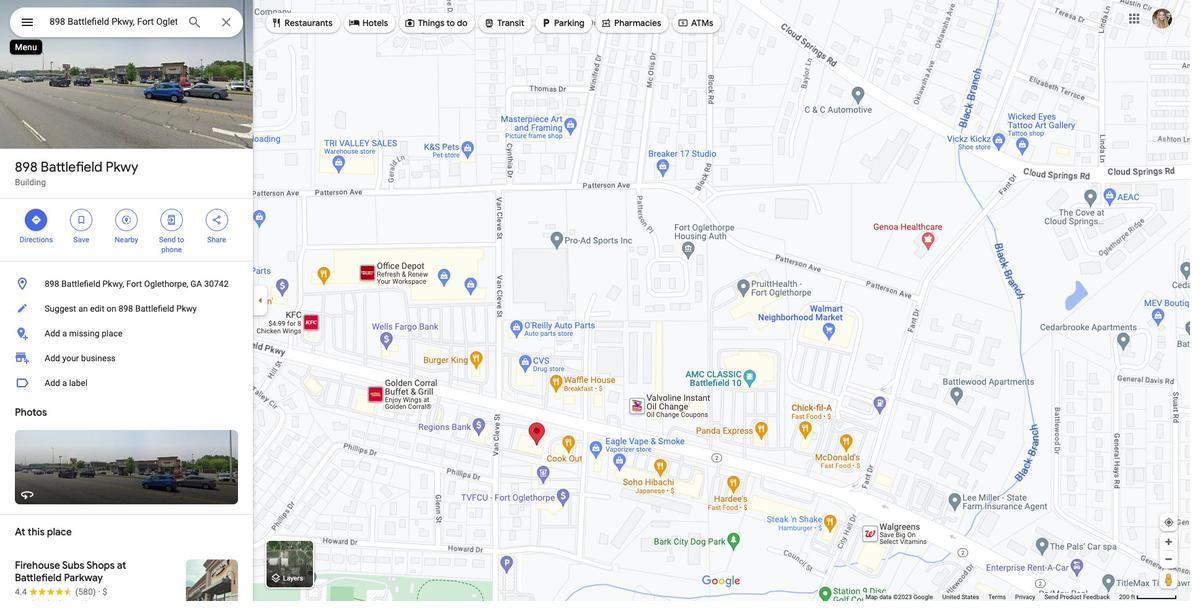 Task type: describe. For each thing, give the bounding box(es) containing it.
 parking
[[541, 16, 585, 30]]

add a missing place button
[[0, 321, 253, 346]]


[[601, 16, 612, 30]]

 transit
[[484, 16, 525, 30]]

show street view coverage image
[[1160, 570, 1178, 589]]

add for add a missing place
[[45, 329, 60, 339]]

map data ©2023 google
[[866, 594, 933, 601]]


[[20, 14, 35, 31]]

200 ft button
[[1119, 594, 1177, 601]]


[[31, 213, 42, 227]]

photos
[[15, 407, 47, 419]]

add a label
[[45, 378, 88, 388]]

©2023
[[893, 594, 912, 601]]

· $
[[98, 587, 107, 597]]

hotels
[[363, 17, 388, 29]]

send product feedback
[[1045, 594, 1110, 601]]

battlefield inside 'button'
[[135, 304, 174, 314]]

united
[[943, 594, 960, 601]]

send to phone
[[159, 236, 184, 254]]

$
[[102, 587, 107, 597]]


[[484, 16, 495, 30]]


[[76, 213, 87, 227]]

add your business
[[45, 353, 116, 363]]

898 for pkwy
[[15, 159, 38, 176]]

on
[[107, 304, 116, 314]]

restaurants
[[285, 17, 333, 29]]

united states button
[[943, 593, 979, 601]]

898 battlefield pkwy, fort oglethorpe, ga 30742
[[45, 279, 229, 289]]

add for add your business
[[45, 353, 60, 363]]

google account: michelle dermenjian  
(michelle.dermenjian@adept.ai) image
[[1153, 8, 1172, 28]]

actions for 898 battlefield pkwy region
[[0, 199, 253, 261]]

add your business link
[[0, 346, 253, 371]]

phone
[[161, 246, 182, 254]]

parking
[[554, 17, 585, 29]]

layers
[[283, 575, 303, 583]]

business
[[81, 353, 116, 363]]

an
[[78, 304, 88, 314]]

 restaurants
[[271, 16, 333, 30]]

add a label button
[[0, 371, 253, 396]]

atms
[[691, 17, 714, 29]]

send for send to phone
[[159, 236, 176, 244]]

battlefield inside 898 battlefield pkwy building
[[41, 159, 102, 176]]

 button
[[10, 7, 45, 40]]


[[121, 213, 132, 227]]

4.4 stars 580 reviews image
[[15, 586, 96, 598]]

send for send product feedback
[[1045, 594, 1059, 601]]

at
[[117, 560, 126, 572]]

your
[[62, 353, 79, 363]]

200 ft
[[1119, 594, 1136, 601]]

 atms
[[678, 16, 714, 30]]

ga
[[191, 279, 202, 289]]

nearby
[[115, 236, 138, 244]]

898 for pkwy,
[[45, 279, 59, 289]]

states
[[962, 594, 979, 601]]

 hotels
[[349, 16, 388, 30]]


[[211, 213, 222, 227]]


[[404, 16, 415, 30]]

price: inexpensive image
[[102, 587, 107, 597]]

transit
[[497, 17, 525, 29]]

pkwy inside "suggest an edit on 898 battlefield pkwy" 'button'
[[176, 304, 197, 314]]

firehouse subs shops at battlefield parkway
[[15, 560, 126, 585]]



Task type: locate. For each thing, give the bounding box(es) containing it.
898 up building
[[15, 159, 38, 176]]

directions
[[20, 236, 53, 244]]

feedback
[[1083, 594, 1110, 601]]

1 a from the top
[[62, 329, 67, 339]]

add inside 'link'
[[45, 353, 60, 363]]

a inside button
[[62, 329, 67, 339]]

·
[[98, 587, 100, 597]]

shops
[[86, 560, 115, 572]]

 search field
[[10, 7, 243, 40]]

1 vertical spatial 898
[[45, 279, 59, 289]]

privacy button
[[1015, 593, 1036, 601]]

send product feedback button
[[1045, 593, 1110, 601]]

1 vertical spatial pkwy
[[176, 304, 197, 314]]


[[541, 16, 552, 30]]

united states
[[943, 594, 979, 601]]

1 vertical spatial place
[[47, 526, 72, 539]]

battlefield up an
[[61, 279, 100, 289]]

place right this
[[47, 526, 72, 539]]

898 battlefield pkwy building
[[15, 159, 138, 187]]

zoom out image
[[1164, 555, 1174, 564]]

to up phone
[[178, 236, 184, 244]]

1 horizontal spatial to
[[447, 17, 455, 29]]

suggest
[[45, 304, 76, 314]]

898 up suggest
[[45, 279, 59, 289]]

0 vertical spatial send
[[159, 236, 176, 244]]

 things to do
[[404, 16, 468, 30]]

send inside send to phone
[[159, 236, 176, 244]]

collapse side panel image
[[254, 294, 267, 308]]

0 horizontal spatial 898
[[15, 159, 38, 176]]

add left 'your'
[[45, 353, 60, 363]]

898 battlefield pkwy main content
[[0, 0, 253, 601]]

(580)
[[75, 587, 96, 597]]


[[271, 16, 282, 30]]

0 vertical spatial pkwy
[[106, 159, 138, 176]]

pkwy
[[106, 159, 138, 176], [176, 304, 197, 314]]

map
[[866, 594, 878, 601]]

0 vertical spatial 898
[[15, 159, 38, 176]]

footer containing map data ©2023 google
[[866, 593, 1119, 601]]

898 inside 898 battlefield pkwy building
[[15, 159, 38, 176]]

battlefield up 4.4 stars 580 reviews image
[[15, 572, 62, 585]]

2 vertical spatial 898
[[119, 304, 133, 314]]

at this place
[[15, 526, 72, 539]]

send left product
[[1045, 594, 1059, 601]]

None field
[[50, 14, 177, 29]]

898 battlefield pkwy, fort oglethorpe, ga 30742 button
[[0, 272, 253, 296]]

terms button
[[989, 593, 1006, 601]]

2 vertical spatial add
[[45, 378, 60, 388]]

label
[[69, 378, 88, 388]]

0 horizontal spatial send
[[159, 236, 176, 244]]

place down on
[[102, 329, 123, 339]]

to
[[447, 17, 455, 29], [178, 236, 184, 244]]

save
[[73, 236, 89, 244]]

add
[[45, 329, 60, 339], [45, 353, 60, 363], [45, 378, 60, 388]]

a
[[62, 329, 67, 339], [62, 378, 67, 388]]

footer
[[866, 593, 1119, 601]]

0 vertical spatial place
[[102, 329, 123, 339]]

parkway
[[64, 572, 103, 585]]

battlefield
[[41, 159, 102, 176], [61, 279, 100, 289], [135, 304, 174, 314], [15, 572, 62, 585]]

this
[[28, 526, 45, 539]]

a for label
[[62, 378, 67, 388]]

200
[[1119, 594, 1130, 601]]

1 vertical spatial a
[[62, 378, 67, 388]]

2 add from the top
[[45, 353, 60, 363]]

show your location image
[[1164, 517, 1175, 528]]

0 horizontal spatial to
[[178, 236, 184, 244]]

privacy
[[1015, 594, 1036, 601]]

898 Battlefield Pkwy, Fort Oglethorpe, GA 30742 field
[[10, 7, 243, 37]]

pkwy down ga
[[176, 304, 197, 314]]

1 horizontal spatial send
[[1045, 594, 1059, 601]]

ft
[[1131, 594, 1136, 601]]


[[678, 16, 689, 30]]

google
[[914, 594, 933, 601]]

edit
[[90, 304, 104, 314]]

pkwy up 
[[106, 159, 138, 176]]

4.4
[[15, 587, 27, 597]]

to inside send to phone
[[178, 236, 184, 244]]


[[349, 16, 360, 30]]

to left do
[[447, 17, 455, 29]]

zoom in image
[[1164, 538, 1174, 547]]

0 horizontal spatial place
[[47, 526, 72, 539]]

a inside "button"
[[62, 378, 67, 388]]

3 add from the top
[[45, 378, 60, 388]]

898 inside 'button'
[[119, 304, 133, 314]]

things
[[418, 17, 445, 29]]

 pharmacies
[[601, 16, 662, 30]]

1 vertical spatial send
[[1045, 594, 1059, 601]]

battlefield inside button
[[61, 279, 100, 289]]

share
[[207, 236, 226, 244]]

a left label
[[62, 378, 67, 388]]

firehouse
[[15, 560, 60, 572]]

1 horizontal spatial pkwy
[[176, 304, 197, 314]]

a for missing
[[62, 329, 67, 339]]

add inside button
[[45, 329, 60, 339]]

data
[[880, 594, 892, 601]]

add inside "button"
[[45, 378, 60, 388]]

place
[[102, 329, 123, 339], [47, 526, 72, 539]]

0 vertical spatial add
[[45, 329, 60, 339]]

1 vertical spatial add
[[45, 353, 60, 363]]

none field inside 898 battlefield pkwy, fort oglethorpe, ga 30742 field
[[50, 14, 177, 29]]

add down suggest
[[45, 329, 60, 339]]

1 add from the top
[[45, 329, 60, 339]]

1 horizontal spatial place
[[102, 329, 123, 339]]

898
[[15, 159, 38, 176], [45, 279, 59, 289], [119, 304, 133, 314]]

1 horizontal spatial 898
[[45, 279, 59, 289]]


[[166, 213, 177, 227]]

2 a from the top
[[62, 378, 67, 388]]

subs
[[62, 560, 84, 572]]

fort
[[126, 279, 142, 289]]

pkwy inside 898 battlefield pkwy building
[[106, 159, 138, 176]]

0 horizontal spatial pkwy
[[106, 159, 138, 176]]

missing
[[69, 329, 100, 339]]

0 vertical spatial to
[[447, 17, 455, 29]]

do
[[457, 17, 468, 29]]

898 right on
[[119, 304, 133, 314]]

898 inside button
[[45, 279, 59, 289]]

send up phone
[[159, 236, 176, 244]]

battlefield up building
[[41, 159, 102, 176]]

2 horizontal spatial 898
[[119, 304, 133, 314]]

0 vertical spatial a
[[62, 329, 67, 339]]

add left label
[[45, 378, 60, 388]]

pkwy,
[[102, 279, 124, 289]]

product
[[1060, 594, 1082, 601]]

add for add a label
[[45, 378, 60, 388]]

add a missing place
[[45, 329, 123, 339]]

1 vertical spatial to
[[178, 236, 184, 244]]

building
[[15, 177, 46, 187]]

terms
[[989, 594, 1006, 601]]

send inside button
[[1045, 594, 1059, 601]]

battlefield inside firehouse subs shops at battlefield parkway
[[15, 572, 62, 585]]

place inside button
[[102, 329, 123, 339]]

30742
[[204, 279, 229, 289]]

at
[[15, 526, 25, 539]]

to inside  things to do
[[447, 17, 455, 29]]

pharmacies
[[614, 17, 662, 29]]

a left missing
[[62, 329, 67, 339]]

battlefield down oglethorpe,
[[135, 304, 174, 314]]

google maps element
[[0, 0, 1190, 601]]

oglethorpe,
[[144, 279, 188, 289]]

footer inside google maps element
[[866, 593, 1119, 601]]

suggest an edit on 898 battlefield pkwy
[[45, 304, 197, 314]]

suggest an edit on 898 battlefield pkwy button
[[0, 296, 253, 321]]



Task type: vqa. For each thing, say whether or not it's contained in the screenshot.
3rd "Add" from the top
yes



